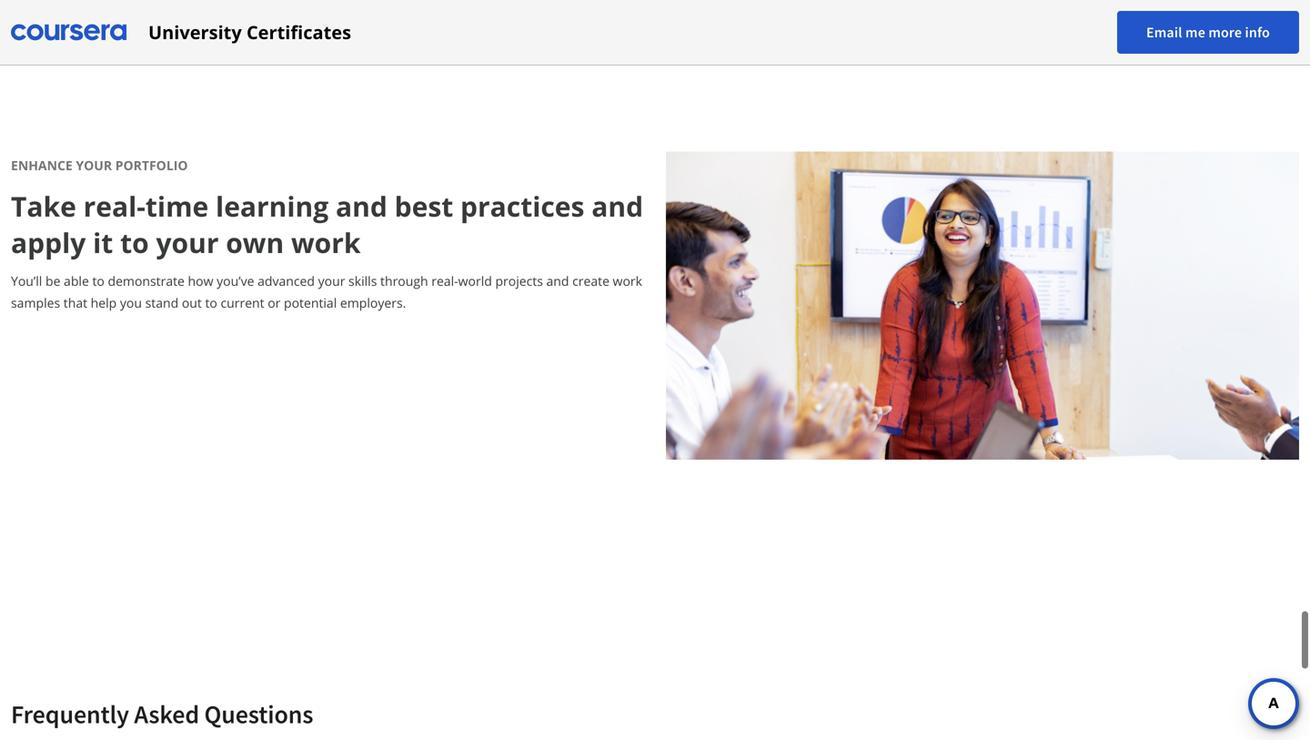 Task type: locate. For each thing, give the bounding box(es) containing it.
or
[[268, 294, 281, 311]]

own
[[226, 224, 284, 261]]

1 vertical spatial your
[[156, 224, 219, 261]]

work right create
[[613, 272, 643, 289]]

your up how
[[156, 224, 219, 261]]

more
[[1209, 23, 1243, 41]]

and left create
[[547, 272, 569, 289]]

real- down enhance your portfolio
[[83, 188, 146, 225]]

to right out at the top
[[205, 294, 217, 311]]

best
[[395, 188, 454, 225]]

0 horizontal spatial and
[[336, 188, 388, 225]]

chat with us image
[[1260, 689, 1289, 718]]

your
[[76, 157, 112, 174], [156, 224, 219, 261], [318, 272, 345, 289]]

work
[[291, 224, 361, 261], [613, 272, 643, 289]]

0 horizontal spatial your
[[76, 157, 112, 174]]

frequently asked questions
[[11, 698, 313, 730]]

0 vertical spatial to
[[120, 224, 149, 261]]

1 vertical spatial real-
[[432, 272, 458, 289]]

learning
[[216, 188, 329, 225]]

work inside you'll be able to demonstrate how you've advanced  your skills through real-world projects and create work samples that help you stand out to current or potential employers.
[[613, 272, 643, 289]]

0 horizontal spatial work
[[291, 224, 361, 261]]

1 horizontal spatial work
[[613, 272, 643, 289]]

create
[[573, 272, 610, 289]]

your up potential
[[318, 272, 345, 289]]

be
[[45, 272, 60, 289]]

time
[[146, 188, 209, 225]]

skills
[[349, 272, 377, 289]]

certificates
[[247, 20, 351, 45]]

work up you'll be able to demonstrate how you've advanced  your skills through real-world projects and create work samples that help you stand out to current or potential employers.
[[291, 224, 361, 261]]

0 horizontal spatial real-
[[83, 188, 146, 225]]

2 vertical spatial to
[[205, 294, 217, 311]]

email me more info button
[[1118, 11, 1300, 54]]

questions
[[204, 698, 313, 730]]

real- inside you'll be able to demonstrate how you've advanced  your skills through real-world projects and create work samples that help you stand out to current or potential employers.
[[432, 272, 458, 289]]

potential
[[284, 294, 337, 311]]

real-
[[83, 188, 146, 225], [432, 272, 458, 289]]

1 horizontal spatial to
[[120, 224, 149, 261]]

to right it
[[120, 224, 149, 261]]

enhance your portfolio
[[11, 157, 188, 174]]

1 vertical spatial to
[[92, 272, 105, 289]]

you
[[120, 294, 142, 311]]

2 vertical spatial your
[[318, 272, 345, 289]]

0 horizontal spatial to
[[92, 272, 105, 289]]

and
[[336, 188, 388, 225], [592, 188, 644, 225], [547, 272, 569, 289]]

your inside take real-time learning and best practices and apply it to your own work
[[156, 224, 219, 261]]

to right able
[[92, 272, 105, 289]]

2 horizontal spatial your
[[318, 272, 345, 289]]

and up create
[[592, 188, 644, 225]]

1 horizontal spatial real-
[[432, 272, 458, 289]]

able
[[64, 272, 89, 289]]

info
[[1246, 23, 1271, 41]]

your right enhance
[[76, 157, 112, 174]]

0 vertical spatial your
[[76, 157, 112, 174]]

and left "best"
[[336, 188, 388, 225]]

0 vertical spatial real-
[[83, 188, 146, 225]]

real- right through
[[432, 272, 458, 289]]

1 vertical spatial work
[[613, 272, 643, 289]]

to
[[120, 224, 149, 261], [92, 272, 105, 289], [205, 294, 217, 311]]

how
[[188, 272, 213, 289]]

employers.
[[340, 294, 406, 311]]

you'll
[[11, 272, 42, 289]]

through
[[381, 272, 428, 289]]

1 horizontal spatial your
[[156, 224, 219, 261]]

0 vertical spatial work
[[291, 224, 361, 261]]

1 horizontal spatial and
[[547, 272, 569, 289]]



Task type: vqa. For each thing, say whether or not it's contained in the screenshot.
you've
yes



Task type: describe. For each thing, give the bounding box(es) containing it.
take real-time learning and best practices and apply it to your own work
[[11, 188, 644, 261]]

projects
[[496, 272, 543, 289]]

me
[[1186, 23, 1206, 41]]

to inside take real-time learning and best practices and apply it to your own work
[[120, 224, 149, 261]]

it
[[93, 224, 113, 261]]

work inside take real-time learning and best practices and apply it to your own work
[[291, 224, 361, 261]]

enhance
[[11, 157, 73, 174]]

university certificates
[[148, 20, 351, 45]]

portfolio
[[115, 157, 188, 174]]

demonstrate
[[108, 272, 185, 289]]

help
[[91, 294, 117, 311]]

and inside you'll be able to demonstrate how you've advanced  your skills through real-world projects and create work samples that help you stand out to current or potential employers.
[[547, 272, 569, 289]]

coursera image
[[11, 18, 127, 47]]

email
[[1147, 23, 1183, 41]]

asked
[[134, 698, 199, 730]]

that
[[64, 294, 87, 311]]

current
[[221, 294, 265, 311]]

world
[[458, 272, 492, 289]]

you'll be able to demonstrate how you've advanced  your skills through real-world projects and create work samples that help you stand out to current or potential employers.
[[11, 272, 643, 311]]

2 horizontal spatial and
[[592, 188, 644, 225]]

stand
[[145, 294, 179, 311]]

university
[[148, 20, 242, 45]]

take
[[11, 188, 76, 225]]

your inside you'll be able to demonstrate how you've advanced  your skills through real-world projects and create work samples that help you stand out to current or potential employers.
[[318, 272, 345, 289]]

real- inside take real-time learning and best practices and apply it to your own work
[[83, 188, 146, 225]]

samples
[[11, 294, 60, 311]]

you've
[[217, 272, 254, 289]]

frequently
[[11, 698, 129, 730]]

apply
[[11, 224, 86, 261]]

email me more info
[[1147, 23, 1271, 41]]

advanced
[[258, 272, 315, 289]]

out
[[182, 294, 202, 311]]

practices
[[461, 188, 585, 225]]

2 horizontal spatial to
[[205, 294, 217, 311]]



